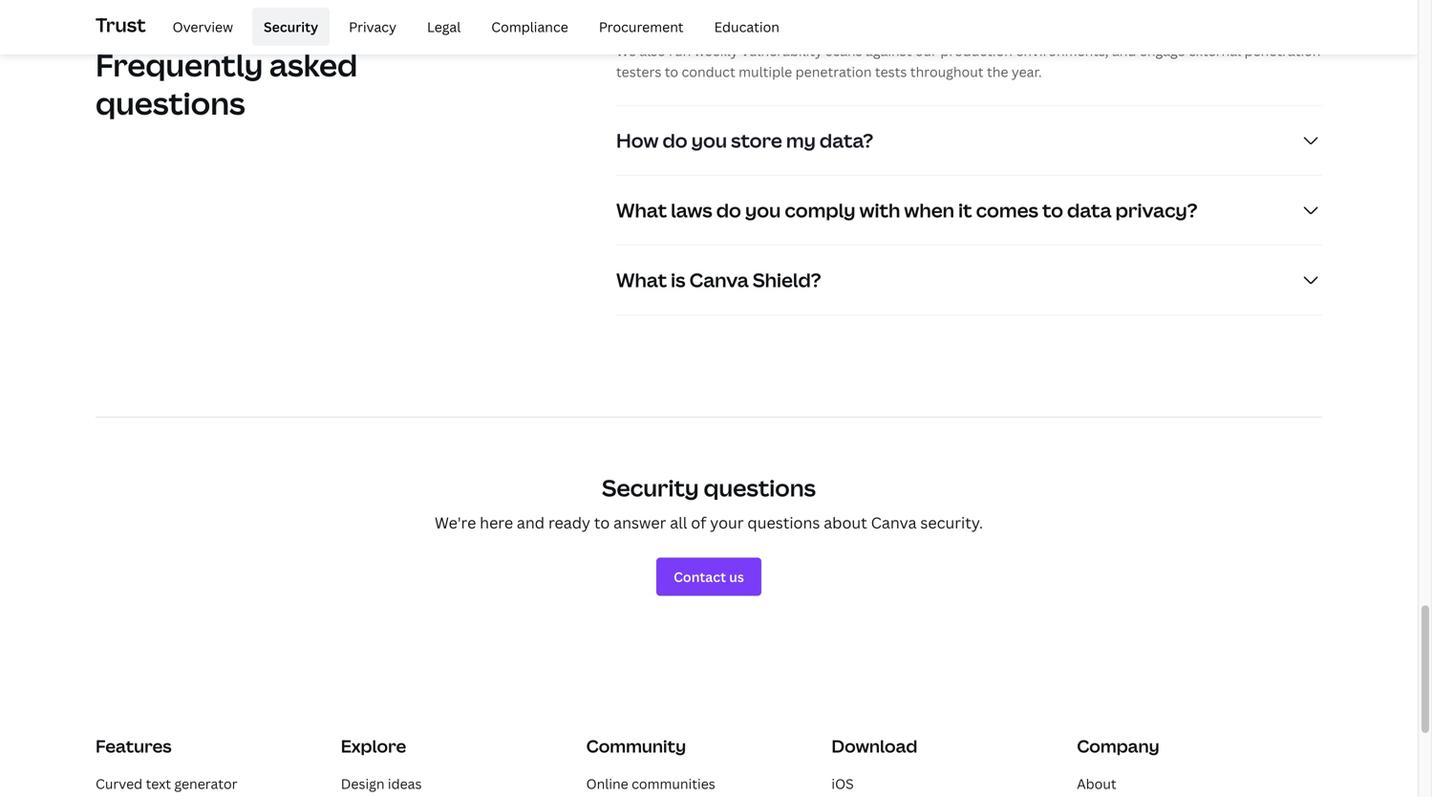 Task type: describe. For each thing, give the bounding box(es) containing it.
when
[[905, 197, 955, 223]]

you inside dropdown button
[[692, 127, 727, 153]]

comes
[[976, 197, 1039, 223]]

scans
[[826, 42, 863, 60]]

community
[[586, 735, 686, 758]]

against
[[866, 42, 912, 60]]

what laws do you comply with when it comes to data privacy?
[[616, 197, 1198, 223]]

year.
[[1012, 63, 1042, 81]]

to inside we also run weekly vulnerability scans against our production environments, and engage external penetration testers to conduct multiple penetration tests throughout the year.
[[665, 63, 679, 81]]

shield?
[[753, 267, 821, 293]]

testers
[[616, 63, 662, 81]]

curved text generator link
[[96, 775, 238, 793]]

design
[[341, 775, 385, 793]]

what for what is canva shield?
[[616, 267, 667, 293]]

menu bar containing overview
[[153, 8, 791, 46]]

security link
[[252, 8, 330, 46]]

how do you store my data?
[[616, 127, 874, 153]]

do inside dropdown button
[[663, 127, 688, 153]]

about
[[1077, 775, 1117, 793]]

multiple
[[739, 63, 793, 81]]

questions inside frequently asked questions
[[96, 82, 245, 124]]

throughout
[[911, 63, 984, 81]]

and inside security questions we're here and ready to answer all of your questions about canva security.
[[517, 512, 545, 533]]

about
[[824, 512, 868, 533]]

it
[[959, 197, 973, 223]]

design ideas
[[341, 775, 422, 793]]

online communities link
[[586, 775, 716, 793]]

store
[[731, 127, 783, 153]]

how do you store my data? button
[[616, 106, 1323, 175]]

education
[[714, 17, 780, 36]]

curved text generator
[[96, 775, 238, 793]]

1 vertical spatial questions
[[704, 472, 816, 503]]

privacy link
[[338, 8, 408, 46]]

our
[[915, 42, 938, 60]]

about link
[[1077, 775, 1117, 793]]

text
[[146, 775, 171, 793]]

data?
[[820, 127, 874, 153]]

my
[[786, 127, 816, 153]]

privacy?
[[1116, 197, 1198, 223]]

tests
[[875, 63, 907, 81]]

production
[[941, 42, 1013, 60]]

what for what laws do you comply with when it comes to data privacy?
[[616, 197, 667, 223]]

curved
[[96, 775, 143, 793]]

ios
[[832, 775, 854, 793]]

online communities
[[586, 775, 716, 793]]

with
[[860, 197, 901, 223]]

also
[[640, 42, 666, 60]]

external
[[1189, 42, 1242, 60]]

canva inside security questions we're here and ready to answer all of your questions about canva security.
[[871, 512, 917, 533]]

features
[[96, 735, 172, 758]]

vulnerability
[[742, 42, 823, 60]]

the
[[987, 63, 1009, 81]]

here
[[480, 512, 513, 533]]

online
[[586, 775, 629, 793]]

2 vertical spatial questions
[[748, 512, 820, 533]]

we also run weekly vulnerability scans against our production environments, and engage external penetration testers to conduct multiple penetration tests throughout the year.
[[616, 42, 1321, 81]]



Task type: locate. For each thing, give the bounding box(es) containing it.
company
[[1077, 735, 1160, 758]]

0 horizontal spatial you
[[692, 127, 727, 153]]

what left is at the left top of page
[[616, 267, 667, 293]]

1 vertical spatial penetration
[[796, 63, 872, 81]]

legal
[[427, 17, 461, 36]]

canva
[[690, 267, 749, 293], [871, 512, 917, 533]]

security for security questions we're here and ready to answer all of your questions about canva security.
[[602, 472, 699, 503]]

0 horizontal spatial canva
[[690, 267, 749, 293]]

menu bar
[[153, 8, 791, 46]]

2 vertical spatial to
[[594, 512, 610, 533]]

frequently
[[96, 44, 263, 86]]

answer
[[614, 512, 666, 533]]

education link
[[703, 8, 791, 46]]

questions right your
[[748, 512, 820, 533]]

asked
[[269, 44, 358, 86]]

do right laws
[[717, 197, 742, 223]]

compliance
[[492, 17, 568, 36]]

ios link
[[832, 775, 854, 793]]

and left engage
[[1112, 42, 1137, 60]]

security questions we're here and ready to answer all of your questions about canva security.
[[435, 472, 983, 533]]

1 vertical spatial and
[[517, 512, 545, 533]]

conduct
[[682, 63, 736, 81]]

to right 'ready'
[[594, 512, 610, 533]]

security inside security questions we're here and ready to answer all of your questions about canva security.
[[602, 472, 699, 503]]

0 vertical spatial to
[[665, 63, 679, 81]]

is
[[671, 267, 686, 293]]

legal link
[[416, 8, 472, 46]]

overview
[[173, 17, 233, 36]]

generator
[[174, 775, 238, 793]]

1 what from the top
[[616, 197, 667, 223]]

engage
[[1140, 42, 1186, 60]]

do right how
[[663, 127, 688, 153]]

data
[[1068, 197, 1112, 223]]

canva right "about"
[[871, 512, 917, 533]]

what left laws
[[616, 197, 667, 223]]

1 horizontal spatial do
[[717, 197, 742, 223]]

security for security
[[264, 17, 318, 36]]

of
[[691, 512, 707, 533]]

do
[[663, 127, 688, 153], [717, 197, 742, 223]]

0 vertical spatial you
[[692, 127, 727, 153]]

procurement link
[[588, 8, 695, 46]]

penetration
[[1245, 42, 1321, 60], [796, 63, 872, 81]]

privacy
[[349, 17, 397, 36]]

what
[[616, 197, 667, 223], [616, 267, 667, 293]]

2 horizontal spatial to
[[1043, 197, 1064, 223]]

you inside dropdown button
[[745, 197, 781, 223]]

1 horizontal spatial canva
[[871, 512, 917, 533]]

0 vertical spatial do
[[663, 127, 688, 153]]

you left store
[[692, 127, 727, 153]]

questions
[[96, 82, 245, 124], [704, 472, 816, 503], [748, 512, 820, 533]]

security up answer
[[602, 472, 699, 503]]

overview link
[[161, 8, 245, 46]]

trust
[[96, 11, 146, 38]]

penetration down scans
[[796, 63, 872, 81]]

procurement
[[599, 17, 684, 36]]

to down run
[[665, 63, 679, 81]]

0 horizontal spatial do
[[663, 127, 688, 153]]

1 vertical spatial you
[[745, 197, 781, 223]]

what is canva shield? button
[[616, 246, 1323, 314]]

to
[[665, 63, 679, 81], [1043, 197, 1064, 223], [594, 512, 610, 533]]

your
[[710, 512, 744, 533]]

communities
[[632, 775, 716, 793]]

all
[[670, 512, 688, 533]]

1 horizontal spatial to
[[665, 63, 679, 81]]

we
[[616, 42, 636, 60]]

weekly
[[695, 42, 738, 60]]

what laws do you comply with when it comes to data privacy? button
[[616, 176, 1323, 245]]

comply
[[785, 197, 856, 223]]

1 vertical spatial do
[[717, 197, 742, 223]]

2 what from the top
[[616, 267, 667, 293]]

0 vertical spatial canva
[[690, 267, 749, 293]]

canva right is at the left top of page
[[690, 267, 749, 293]]

we're
[[435, 512, 476, 533]]

0 horizontal spatial to
[[594, 512, 610, 533]]

what inside dropdown button
[[616, 267, 667, 293]]

design ideas link
[[341, 775, 422, 793]]

how
[[616, 127, 659, 153]]

1 vertical spatial security
[[602, 472, 699, 503]]

to inside security questions we're here and ready to answer all of your questions about canva security.
[[594, 512, 610, 533]]

0 vertical spatial and
[[1112, 42, 1137, 60]]

do inside dropdown button
[[717, 197, 742, 223]]

compliance link
[[480, 8, 580, 46]]

0 vertical spatial penetration
[[1245, 42, 1321, 60]]

1 vertical spatial canva
[[871, 512, 917, 533]]

download
[[832, 735, 918, 758]]

laws
[[671, 197, 713, 223]]

1 horizontal spatial you
[[745, 197, 781, 223]]

1 horizontal spatial security
[[602, 472, 699, 503]]

and inside we also run weekly vulnerability scans against our production environments, and engage external penetration testers to conduct multiple penetration tests throughout the year.
[[1112, 42, 1137, 60]]

penetration right external
[[1245, 42, 1321, 60]]

and right here at the bottom of the page
[[517, 512, 545, 533]]

and
[[1112, 42, 1137, 60], [517, 512, 545, 533]]

ready
[[549, 512, 591, 533]]

0 vertical spatial what
[[616, 197, 667, 223]]

you left comply
[[745, 197, 781, 223]]

0 vertical spatial security
[[264, 17, 318, 36]]

to left data at top
[[1043, 197, 1064, 223]]

frequently asked questions
[[96, 44, 358, 124]]

0 vertical spatial questions
[[96, 82, 245, 124]]

you
[[692, 127, 727, 153], [745, 197, 781, 223]]

1 vertical spatial to
[[1043, 197, 1064, 223]]

1 horizontal spatial penetration
[[1245, 42, 1321, 60]]

1 vertical spatial what
[[616, 267, 667, 293]]

ideas
[[388, 775, 422, 793]]

0 horizontal spatial security
[[264, 17, 318, 36]]

what inside dropdown button
[[616, 197, 667, 223]]

0 horizontal spatial penetration
[[796, 63, 872, 81]]

what is canva shield?
[[616, 267, 821, 293]]

explore
[[341, 735, 406, 758]]

environments,
[[1016, 42, 1109, 60]]

questions down the overview link
[[96, 82, 245, 124]]

0 horizontal spatial and
[[517, 512, 545, 533]]

to inside dropdown button
[[1043, 197, 1064, 223]]

security.
[[921, 512, 983, 533]]

security up asked
[[264, 17, 318, 36]]

canva inside dropdown button
[[690, 267, 749, 293]]

run
[[669, 42, 691, 60]]

1 horizontal spatial and
[[1112, 42, 1137, 60]]

security
[[264, 17, 318, 36], [602, 472, 699, 503]]

questions up your
[[704, 472, 816, 503]]



Task type: vqa. For each thing, say whether or not it's contained in the screenshot.
Security in the Security questions We're here and ready to answer all of your questions about Canva security.
yes



